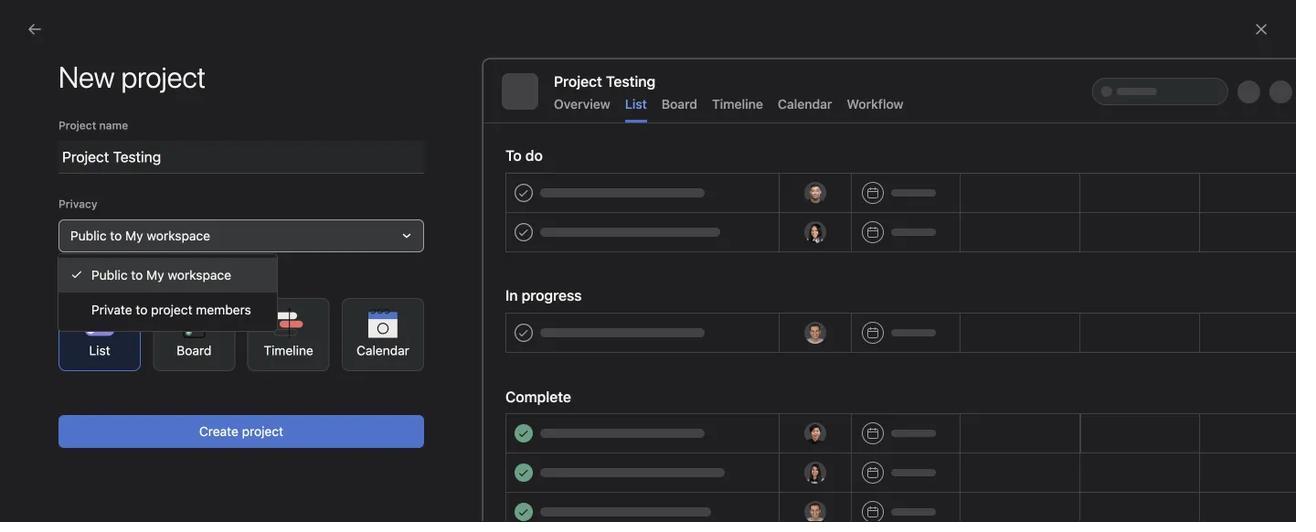 Task type: describe. For each thing, give the bounding box(es) containing it.
cross-functional project plan link
[[11, 419, 219, 448]]

1 horizontal spatial environment
[[411, 283, 487, 298]]

my inside public to my workspace radio item
[[146, 267, 164, 282]]

to right private
[[136, 302, 148, 317]]

expand new message image
[[1188, 493, 1203, 507]]

0 vertical spatial functional
[[452, 228, 513, 243]]

timeline image
[[364, 338, 386, 360]]

feedback
[[815, 424, 863, 437]]

default
[[59, 276, 97, 289]]

view
[[100, 276, 124, 289]]

1 vertical spatial event planning test
[[411, 331, 530, 346]]

portfolios
[[48, 235, 104, 250]]

create for create goal
[[1103, 346, 1137, 359]]

plan inside cross-functional project plan link
[[194, 426, 219, 441]]

members
[[196, 302, 251, 317]]

1 horizontal spatial board
[[662, 96, 698, 112]]

insights
[[22, 175, 70, 190]]

public inside popup button
[[70, 228, 107, 243]]

new dashboard link
[[11, 324, 208, 353]]

new for new project
[[411, 174, 438, 189]]

add a goal so the team can see what you hope to achieve.
[[909, 402, 1163, 432]]

can
[[1031, 402, 1049, 415]]

projects
[[22, 394, 72, 410]]

public to my workspace inside popup button
[[70, 228, 210, 243]]

to inside add a goal so the team can see what you hope to achieve.
[[1152, 402, 1163, 415]]

see
[[1052, 402, 1070, 415]]

project testing
[[554, 73, 656, 90]]

default view
[[59, 276, 124, 289]]

templates
[[346, 424, 431, 446]]

event planning test for event planning test link within the starred element
[[48, 360, 163, 375]]

create project button
[[59, 415, 424, 448]]

starred button
[[0, 298, 67, 316]]

Project name text field
[[59, 141, 424, 174]]

template
[[441, 487, 495, 502]]

1 horizontal spatial planning
[[449, 331, 501, 346]]

send feedback link
[[786, 422, 863, 439]]

a
[[932, 402, 938, 415]]

new template
[[411, 487, 495, 502]]

test for event planning test link within the starred element
[[138, 360, 163, 375]]

project name
[[59, 119, 128, 132]]

cross- inside projects element
[[48, 426, 87, 441]]

the
[[982, 402, 999, 415]]

welcome!
[[909, 230, 978, 245]]

my inside public to my workspace popup button
[[125, 228, 143, 243]]

achieve.
[[909, 419, 952, 432]]

0 vertical spatial environment link
[[331, 265, 878, 321]]

0 vertical spatial timeline
[[712, 96, 763, 112]]

home
[[48, 63, 83, 78]]

test for the right event planning test link
[[1036, 182, 1058, 195]]

new dashboard
[[48, 330, 140, 346]]

new for new dashboard
[[48, 330, 74, 346]]

projects button
[[0, 393, 72, 411]]

insights button
[[0, 174, 70, 192]]

my tasks link
[[11, 85, 208, 114]]

on track (55%)
[[920, 507, 999, 520]]

event planning test link inside starred element
[[11, 353, 208, 382]]

name
[[99, 119, 128, 132]]

goals link
[[11, 258, 208, 287]]

you
[[1102, 402, 1120, 415]]

cross-functional project plan inside projects element
[[48, 426, 219, 441]]

send feedback
[[786, 424, 863, 437]]

this is a preview of your project image
[[483, 59, 1296, 522]]

project inside button
[[242, 424, 283, 439]]

close image
[[1254, 22, 1269, 37]]

project
[[59, 119, 96, 132]]

0 vertical spatial cross-
[[411, 228, 452, 243]]

starred element
[[0, 291, 219, 386]]

1 vertical spatial goals
[[909, 342, 955, 363]]

overview
[[554, 96, 611, 112]]

reporting link
[[11, 199, 208, 229]]

new for new template
[[411, 487, 438, 502]]

1 horizontal spatial list
[[625, 96, 647, 112]]



Task type: vqa. For each thing, say whether or not it's contained in the screenshot.
right Cross-functional project plan
yes



Task type: locate. For each thing, give the bounding box(es) containing it.
environment link
[[331, 265, 878, 321], [11, 448, 208, 477]]

track
[[938, 507, 964, 520]]

goal right a
[[941, 402, 963, 415]]

board
[[662, 96, 698, 112], [177, 343, 212, 358]]

1 vertical spatial create
[[199, 424, 239, 439]]

event planning test for the right event planning test link
[[956, 182, 1058, 195]]

bo
[[1188, 71, 1202, 84], [913, 182, 927, 195], [829, 231, 842, 244], [829, 342, 842, 355]]

1 vertical spatial public to my workspace
[[91, 267, 231, 282]]

what
[[1074, 402, 1099, 415]]

inbox
[[48, 121, 80, 136]]

1 horizontal spatial event
[[411, 331, 445, 346]]

event for the right event planning test link
[[956, 182, 985, 195]]

2 horizontal spatial planning
[[988, 182, 1033, 195]]

public
[[70, 228, 107, 243], [91, 267, 128, 282]]

0 vertical spatial list
[[625, 96, 647, 112]]

1 horizontal spatial calendar
[[778, 96, 832, 112]]

0 vertical spatial event
[[956, 182, 985, 195]]

event planning test link down dashboard
[[11, 353, 208, 382]]

my up private to project members
[[146, 267, 164, 282]]

0 horizontal spatial test
[[138, 360, 163, 375]]

1 horizontal spatial functional
[[452, 228, 513, 243]]

1 vertical spatial public
[[91, 267, 128, 282]]

to do
[[506, 147, 543, 164]]

invite
[[1238, 71, 1266, 84]]

1 horizontal spatial test
[[504, 331, 530, 346]]

2 vertical spatial event planning test
[[48, 360, 163, 375]]

0 horizontal spatial cross-functional project plan
[[48, 426, 219, 441]]

1 vertical spatial environment link
[[11, 448, 208, 477]]

go back image
[[27, 22, 42, 37]]

event planning test link
[[942, 180, 1058, 197], [11, 353, 208, 382]]

event for event planning test link within the starred element
[[48, 360, 81, 375]]

1 vertical spatial functional
[[87, 426, 146, 441]]

tasks
[[69, 92, 100, 107]]

0 vertical spatial calendar
[[778, 96, 832, 112]]

new inside new dashboard link
[[48, 330, 74, 346]]

my left 'tasks'
[[48, 92, 65, 107]]

0 horizontal spatial event planning test link
[[11, 353, 208, 382]]

planning
[[988, 182, 1033, 195], [449, 331, 501, 346], [84, 360, 135, 375]]

0 vertical spatial plan
[[562, 228, 588, 243]]

to inside radio item
[[131, 267, 143, 282]]

public to my workspace up the goals link
[[70, 228, 210, 243]]

environment down cross-functional project plan link
[[48, 455, 121, 470]]

0 vertical spatial goal
[[1140, 346, 1162, 359]]

cross-
[[411, 228, 452, 243], [48, 426, 87, 441]]

0 vertical spatial new
[[411, 174, 438, 189]]

0 vertical spatial cross-functional project plan
[[411, 228, 588, 243]]

0 vertical spatial planning
[[988, 182, 1033, 195]]

functional
[[452, 228, 513, 243], [87, 426, 146, 441]]

2 vertical spatial test
[[138, 360, 163, 375]]

workspace inside popup button
[[147, 228, 210, 243]]

1 vertical spatial calendar
[[357, 343, 410, 358]]

0 vertical spatial create
[[1103, 346, 1137, 359]]

portfolios link
[[11, 229, 208, 258]]

public down portfolios link
[[91, 267, 128, 282]]

0 vertical spatial event planning test
[[956, 182, 1058, 195]]

public to my workspace up private to project members
[[91, 267, 231, 282]]

new message
[[1026, 492, 1108, 507]]

public to my workspace radio item
[[59, 258, 277, 293]]

0 horizontal spatial goals
[[48, 265, 81, 280]]

list down project testing
[[625, 96, 647, 112]]

plan
[[562, 228, 588, 243], [194, 426, 219, 441]]

0 vertical spatial workspace
[[147, 228, 210, 243]]

event planning test
[[956, 182, 1058, 195], [411, 331, 530, 346], [48, 360, 163, 375]]

privacy
[[59, 197, 97, 210]]

1 vertical spatial plan
[[194, 426, 219, 441]]

0 horizontal spatial event
[[48, 360, 81, 375]]

0 vertical spatial event planning test link
[[942, 180, 1058, 197]]

1 vertical spatial new
[[48, 330, 74, 346]]

add
[[909, 402, 929, 415]]

calendar left workflow
[[778, 96, 832, 112]]

1 vertical spatial environment
[[48, 455, 121, 470]]

1 vertical spatial planning
[[449, 331, 501, 346]]

list down private
[[89, 343, 110, 358]]

0 horizontal spatial calendar
[[357, 343, 410, 358]]

my
[[48, 92, 65, 107], [125, 228, 143, 243], [146, 267, 164, 282]]

timeline
[[712, 96, 763, 112], [264, 343, 313, 358]]

goals
[[48, 265, 81, 280], [909, 342, 955, 363]]

create project
[[199, 424, 283, 439]]

event planning test link up welcome!
[[942, 180, 1058, 197]]

new
[[411, 174, 438, 189], [48, 330, 74, 346], [411, 487, 438, 502]]

invite button
[[1215, 65, 1274, 91]]

goals down portfolios
[[48, 265, 81, 280]]

goal up the hope
[[1140, 346, 1162, 359]]

workspace inside radio item
[[168, 267, 231, 282]]

1 horizontal spatial goals
[[909, 342, 955, 363]]

to
[[110, 228, 122, 243], [131, 267, 143, 282], [136, 302, 148, 317], [1152, 402, 1163, 415]]

functional inside projects element
[[87, 426, 146, 441]]

new project
[[411, 174, 483, 189]]

event up welcome!
[[956, 182, 985, 195]]

0 vertical spatial public to my workspace
[[70, 228, 210, 243]]

0 horizontal spatial functional
[[87, 426, 146, 441]]

1 vertical spatial cross-
[[48, 426, 87, 441]]

0 horizontal spatial goal
[[941, 402, 963, 415]]

goal inside add a goal so the team can see what you hope to achieve.
[[941, 402, 963, 415]]

0 horizontal spatial event planning test
[[48, 360, 163, 375]]

calendar down list image
[[357, 343, 410, 358]]

environment link inside projects element
[[11, 448, 208, 477]]

home link
[[11, 56, 208, 85]]

create goal button
[[1094, 340, 1170, 366]]

2 vertical spatial new
[[411, 487, 438, 502]]

1 vertical spatial event
[[411, 331, 445, 346]]

public to my workspace
[[70, 228, 210, 243], [91, 267, 231, 282]]

1 horizontal spatial create
[[1103, 346, 1137, 359]]

planning inside starred element
[[84, 360, 135, 375]]

event planning test down new dashboard link
[[48, 360, 163, 375]]

1 horizontal spatial plan
[[562, 228, 588, 243]]

cross- down projects
[[48, 426, 87, 441]]

cross- down new project
[[411, 228, 452, 243]]

2 horizontal spatial my
[[146, 267, 164, 282]]

environment inside projects element
[[48, 455, 121, 470]]

create for create project
[[199, 424, 239, 439]]

0 horizontal spatial create
[[199, 424, 239, 439]]

1 horizontal spatial event planning test link
[[942, 180, 1058, 197]]

team
[[1002, 402, 1027, 415]]

public to my workspace inside radio item
[[91, 267, 231, 282]]

list box
[[432, 7, 871, 37]]

create
[[1103, 346, 1137, 359], [199, 424, 239, 439]]

environment
[[411, 283, 487, 298], [48, 455, 121, 470]]

cross-functional project plan
[[411, 228, 588, 243], [48, 426, 219, 441]]

test
[[1036, 182, 1058, 195], [504, 331, 530, 346], [138, 360, 163, 375]]

complete
[[506, 388, 571, 405]]

public to my workspace button
[[59, 219, 424, 252]]

environment right list image
[[411, 283, 487, 298]]

event
[[956, 182, 985, 195], [411, 331, 445, 346], [48, 360, 81, 375]]

1 horizontal spatial goal
[[1140, 346, 1162, 359]]

so
[[967, 402, 979, 415]]

my tasks
[[48, 92, 100, 107]]

new project
[[59, 59, 206, 94]]

0 horizontal spatial plan
[[194, 426, 219, 441]]

2 horizontal spatial event
[[956, 182, 985, 195]]

public inside radio item
[[91, 267, 128, 282]]

insights element
[[0, 166, 219, 291]]

project
[[441, 174, 483, 189], [516, 228, 559, 243], [151, 302, 193, 317], [242, 424, 283, 439], [149, 426, 191, 441]]

0 horizontal spatial environment link
[[11, 448, 208, 477]]

goal inside button
[[1140, 346, 1162, 359]]

dashboard
[[77, 330, 140, 346]]

to right view in the bottom of the page
[[131, 267, 143, 282]]

list image
[[364, 282, 386, 304]]

0 vertical spatial public
[[70, 228, 107, 243]]

2 vertical spatial planning
[[84, 360, 135, 375]]

1 horizontal spatial environment link
[[331, 265, 878, 321]]

calendar
[[778, 96, 832, 112], [357, 343, 410, 358]]

workspace up members
[[168, 267, 231, 282]]

on
[[920, 507, 935, 520]]

event planning test down in progress
[[411, 331, 530, 346]]

to up the goals link
[[110, 228, 122, 243]]

1 horizontal spatial cross-
[[411, 228, 452, 243]]

0 horizontal spatial cross-
[[48, 426, 87, 441]]

workspace
[[147, 228, 210, 243], [168, 267, 231, 282]]

workspace up public to my workspace radio item
[[147, 228, 210, 243]]

1 horizontal spatial cross-functional project plan
[[411, 228, 588, 243]]

0 horizontal spatial planning
[[84, 360, 135, 375]]

1 vertical spatial event planning test link
[[11, 353, 208, 382]]

1 vertical spatial timeline
[[264, 343, 313, 358]]

test inside starred element
[[138, 360, 163, 375]]

0 horizontal spatial timeline
[[264, 343, 313, 358]]

to inside popup button
[[110, 228, 122, 243]]

hide sidebar image
[[24, 15, 38, 29]]

2 horizontal spatial test
[[1036, 182, 1058, 195]]

0 vertical spatial goals
[[48, 265, 81, 280]]

event inside starred element
[[48, 360, 81, 375]]

goal
[[1140, 346, 1162, 359], [941, 402, 963, 415]]

in progress
[[506, 287, 582, 304]]

projects element
[[0, 386, 219, 522]]

2 vertical spatial my
[[146, 267, 164, 282]]

create form image
[[1150, 110, 1165, 124]]

my up the goals link
[[125, 228, 143, 243]]

1 vertical spatial workspace
[[168, 267, 231, 282]]

inbox link
[[11, 114, 208, 144]]

workflow
[[847, 96, 904, 112]]

public down reporting
[[70, 228, 107, 243]]

0 vertical spatial my
[[48, 92, 65, 107]]

private to project members
[[91, 302, 251, 317]]

hope
[[1123, 402, 1149, 415]]

reporting
[[48, 206, 105, 221]]

starred
[[22, 299, 67, 314]]

to right the hope
[[1152, 402, 1163, 415]]

1 vertical spatial cross-functional project plan
[[48, 426, 219, 441]]

1 vertical spatial test
[[504, 331, 530, 346]]

global element
[[0, 45, 219, 155]]

0 vertical spatial board
[[662, 96, 698, 112]]

1 vertical spatial goal
[[941, 402, 963, 415]]

send
[[786, 424, 812, 437]]

0 horizontal spatial my
[[48, 92, 65, 107]]

planning for the right event planning test link
[[988, 182, 1033, 195]]

event right timeline "icon"
[[411, 331, 445, 346]]

0 horizontal spatial board
[[177, 343, 212, 358]]

1 horizontal spatial my
[[125, 228, 143, 243]]

2 horizontal spatial event planning test
[[956, 182, 1058, 195]]

planning for event planning test link within the starred element
[[84, 360, 135, 375]]

2 vertical spatial event
[[48, 360, 81, 375]]

goals inside 'insights' "element"
[[48, 265, 81, 280]]

0 vertical spatial environment
[[411, 283, 487, 298]]

0 horizontal spatial environment
[[48, 455, 121, 470]]

1 horizontal spatial timeline
[[712, 96, 763, 112]]

1 vertical spatial list
[[89, 343, 110, 358]]

event up projects
[[48, 360, 81, 375]]

(55%)
[[967, 507, 999, 520]]

0 vertical spatial test
[[1036, 182, 1058, 195]]

private
[[91, 302, 132, 317]]

1 horizontal spatial event planning test
[[411, 331, 530, 346]]

forms
[[909, 106, 961, 128]]

event planning test inside starred element
[[48, 360, 163, 375]]

1 vertical spatial board
[[177, 343, 212, 358]]

list
[[625, 96, 647, 112], [89, 343, 110, 358]]

create goal
[[1103, 346, 1162, 359]]

1 vertical spatial my
[[125, 228, 143, 243]]

my inside my tasks "link"
[[48, 92, 65, 107]]

0 horizontal spatial list
[[89, 343, 110, 358]]

goals up a
[[909, 342, 955, 363]]

event planning test up welcome!
[[956, 182, 1058, 195]]



